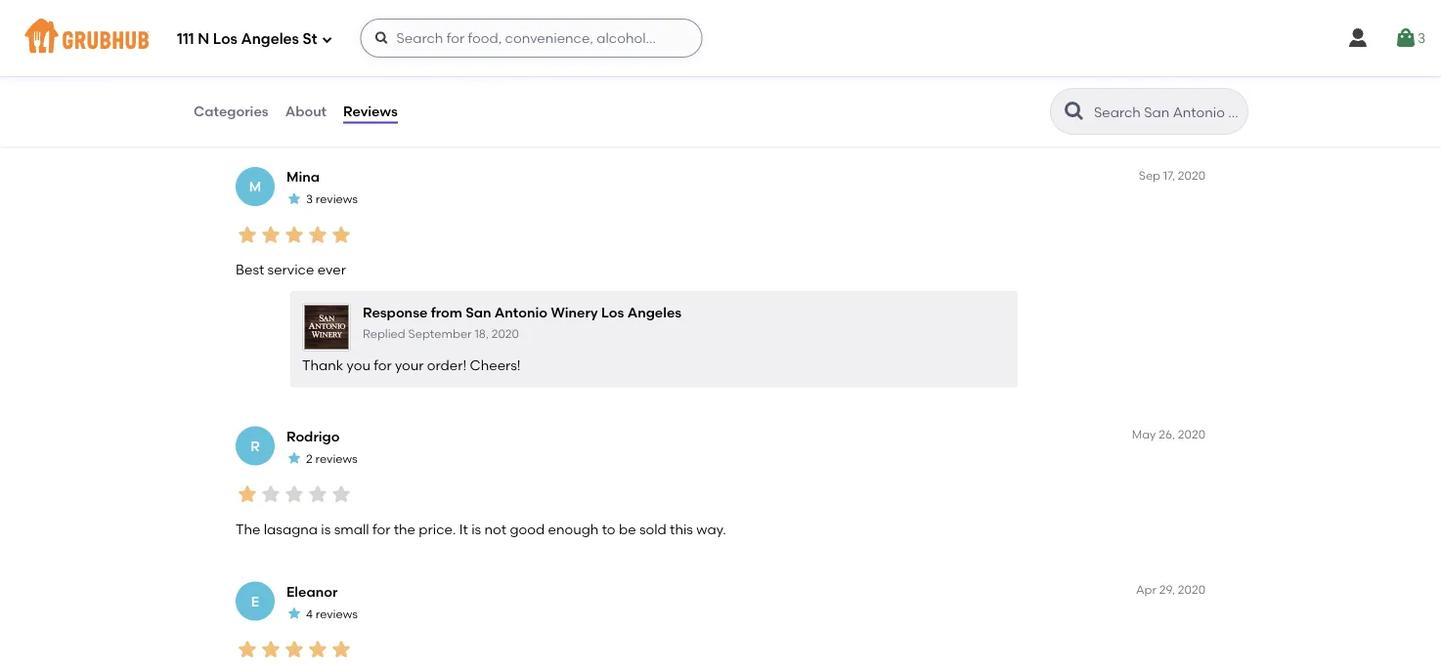 Task type: vqa. For each thing, say whether or not it's contained in the screenshot.
order!
yes



Task type: locate. For each thing, give the bounding box(es) containing it.
the lasagna is small for the price. it is not good enough to be sold this way.
[[236, 521, 726, 538]]

1 horizontal spatial los
[[601, 305, 624, 322]]

1 horizontal spatial it
[[793, 106, 802, 123]]

occasion.
[[638, 106, 702, 123]]

star icon image
[[286, 36, 302, 51], [236, 68, 259, 92], [259, 68, 283, 92], [283, 68, 306, 92], [306, 68, 329, 92], [329, 68, 353, 92], [286, 191, 302, 207], [236, 224, 259, 247], [259, 224, 283, 247], [283, 224, 306, 247], [306, 224, 329, 247], [329, 224, 353, 247], [286, 451, 302, 467], [236, 483, 259, 507], [259, 483, 283, 507], [283, 483, 306, 507], [306, 483, 329, 507], [329, 483, 353, 507], [286, 607, 302, 622], [236, 639, 259, 663], [259, 639, 283, 663], [283, 639, 306, 663], [306, 639, 329, 663], [329, 639, 353, 663]]

about
[[285, 103, 327, 120]]

mina
[[286, 169, 320, 186]]

2 vertical spatial reviews
[[316, 608, 358, 622]]

0 horizontal spatial 3
[[306, 193, 313, 207]]

thank
[[302, 358, 343, 375]]

svg image
[[1394, 26, 1417, 50], [321, 34, 333, 45]]

september
[[408, 327, 472, 341]]

2020 right 26,
[[1178, 428, 1205, 442]]

e
[[251, 594, 259, 611]]

good
[[510, 521, 545, 538]]

1 vertical spatial 3
[[306, 193, 313, 207]]

Search San Antonio Winery Los Angeles search field
[[1092, 103, 1242, 121]]

0 horizontal spatial svg image
[[374, 30, 390, 46]]

1 horizontal spatial the
[[996, 106, 1017, 123]]

not
[[484, 521, 506, 538]]

3
[[1417, 30, 1425, 46], [306, 193, 313, 207]]

1 reviews from the top
[[316, 193, 358, 207]]

0 horizontal spatial is
[[321, 521, 331, 538]]

cheers!
[[470, 358, 521, 375]]

is left small
[[321, 521, 331, 538]]

for
[[554, 106, 572, 123], [374, 358, 392, 375], [372, 521, 390, 538]]

was
[[400, 106, 427, 123], [524, 106, 551, 123]]

0 vertical spatial reviews
[[316, 193, 358, 207]]

the left price.
[[394, 521, 416, 538]]

1 horizontal spatial svg image
[[1394, 26, 1417, 50]]

0 vertical spatial the
[[996, 106, 1017, 123]]

please
[[706, 106, 749, 123]]

2020 right 17,
[[1178, 169, 1205, 183]]

answering
[[906, 106, 975, 123]]

right.
[[805, 106, 839, 123]]

a
[[575, 106, 584, 123]]

i
[[253, 23, 257, 40]]

it
[[513, 106, 521, 123], [793, 106, 802, 123]]

1 horizontal spatial is
[[471, 521, 481, 538]]

one
[[865, 106, 890, 123]]

sep 17, 2020
[[1139, 169, 1205, 183]]

0 vertical spatial 3
[[1417, 30, 1425, 46]]

reviews down "mina"
[[316, 193, 358, 207]]

san
[[466, 305, 491, 322]]

2020 right 18,
[[492, 327, 519, 341]]

ingrid
[[286, 13, 326, 30]]

at
[[978, 106, 992, 123]]

2 vertical spatial for
[[372, 521, 390, 538]]

this
[[670, 521, 693, 538]]

los right 'winery'
[[601, 305, 624, 322]]

and
[[483, 106, 509, 123]]

2020
[[1178, 169, 1205, 183], [492, 327, 519, 341], [1178, 428, 1205, 442], [1178, 584, 1205, 598]]

apr 29, 2020
[[1136, 584, 1205, 598]]

reviews
[[343, 103, 398, 120]]

about button
[[284, 76, 328, 147]]

1
[[306, 37, 310, 51]]

lasagna
[[264, 521, 318, 538]]

Search for food, convenience, alcohol... search field
[[360, 19, 702, 58]]

eleanor
[[286, 584, 338, 601]]

response
[[363, 305, 428, 322]]

2020 inside response from san antonio winery los angeles replied september 18, 2020
[[492, 327, 519, 341]]

los right n
[[213, 30, 237, 48]]

the
[[996, 106, 1017, 123], [394, 521, 416, 538]]

n
[[198, 30, 209, 48]]

angeles inside response from san antonio winery los angeles replied september 18, 2020
[[627, 305, 682, 322]]

for right the you
[[374, 358, 392, 375]]

0 horizontal spatial it
[[513, 106, 521, 123]]

3 inside button
[[1417, 30, 1425, 46]]

los inside response from san antonio winery los angeles replied september 18, 2020
[[601, 305, 624, 322]]

is
[[893, 106, 903, 123], [321, 521, 331, 538], [471, 521, 481, 538]]

for left a
[[554, 106, 572, 123]]

1 horizontal spatial 3
[[1417, 30, 1425, 46]]

best service ever
[[236, 262, 346, 278]]

price.
[[419, 521, 456, 538]]

111
[[177, 30, 194, 48]]

3 button
[[1394, 21, 1425, 56]]

svg image inside 3 button
[[1394, 26, 1417, 50]]

1 horizontal spatial angeles
[[627, 305, 682, 322]]

for right small
[[372, 521, 390, 538]]

angeles
[[241, 30, 299, 48], [627, 305, 682, 322]]

apr
[[1136, 584, 1156, 598]]

no
[[842, 106, 862, 123]]

reviews
[[316, 193, 358, 207], [315, 452, 358, 466], [316, 608, 358, 622]]

2 was from the left
[[524, 106, 551, 123]]

reviews right 2
[[315, 452, 358, 466]]

angeles right 'winery'
[[627, 305, 682, 322]]

0 vertical spatial los
[[213, 30, 237, 48]]

reviews button
[[342, 76, 399, 147]]

0 horizontal spatial was
[[400, 106, 427, 123]]

reviews right 4
[[316, 608, 358, 622]]

0 horizontal spatial los
[[213, 30, 237, 48]]

0 vertical spatial for
[[554, 106, 572, 123]]

1 it from the left
[[513, 106, 521, 123]]

2020 right 29,
[[1178, 584, 1205, 598]]

1 vertical spatial los
[[601, 305, 624, 322]]

be
[[619, 521, 636, 538]]

is right it
[[471, 521, 481, 538]]

1 vertical spatial reviews
[[315, 452, 358, 466]]

is right one
[[893, 106, 903, 123]]

svg image right review
[[374, 30, 390, 46]]

svg image left 3 button
[[1346, 26, 1370, 50]]

1 horizontal spatial was
[[524, 106, 551, 123]]

2 reviews
[[306, 452, 358, 466]]

m
[[249, 179, 261, 195]]

3 reviews from the top
[[316, 608, 358, 622]]

was right desert
[[400, 106, 427, 123]]

2 reviews from the top
[[315, 452, 358, 466]]

i'm
[[236, 106, 255, 123]]

1 vertical spatial for
[[374, 358, 392, 375]]

0 horizontal spatial the
[[394, 521, 416, 538]]

los
[[213, 30, 237, 48], [601, 305, 624, 322]]

antonio
[[495, 305, 548, 322]]

was right and
[[524, 106, 551, 123]]

2020 for rodrigo
[[1178, 428, 1205, 442]]

i'm disappointed! desert was missing and it was for a special occasion. please make it right. no one is answering at the restaurant.
[[236, 106, 1093, 123]]

the right at
[[996, 106, 1017, 123]]

enough
[[548, 521, 599, 538]]

replied
[[363, 327, 405, 341]]

missing
[[430, 106, 480, 123]]

111 n los angeles st
[[177, 30, 317, 48]]

it left right.
[[793, 106, 802, 123]]

angeles left 1
[[241, 30, 299, 48]]

search icon image
[[1063, 100, 1086, 123]]

make
[[753, 106, 790, 123]]

r
[[251, 438, 260, 455]]

order!
[[427, 358, 466, 375]]

1 vertical spatial angeles
[[627, 305, 682, 322]]

it right and
[[513, 106, 521, 123]]

0 vertical spatial angeles
[[241, 30, 299, 48]]

2020 for mina
[[1178, 169, 1205, 183]]

thank you for your order! cheers!
[[302, 358, 521, 375]]

svg image
[[1346, 26, 1370, 50], [374, 30, 390, 46]]

0 horizontal spatial angeles
[[241, 30, 299, 48]]

best
[[236, 262, 264, 278]]

restaurant.
[[1021, 106, 1093, 123]]

way.
[[696, 521, 726, 538]]



Task type: describe. For each thing, give the bounding box(es) containing it.
review
[[313, 37, 350, 51]]

2020 for eleanor
[[1178, 584, 1205, 598]]

desert
[[354, 106, 397, 123]]

1 review
[[306, 37, 350, 51]]

17,
[[1163, 169, 1175, 183]]

2 it from the left
[[793, 106, 802, 123]]

small
[[334, 521, 369, 538]]

st
[[303, 30, 317, 48]]

3 for 3
[[1417, 30, 1425, 46]]

reviews for rodrigo
[[315, 452, 358, 466]]

rodrigo
[[286, 429, 340, 445]]

18,
[[475, 327, 489, 341]]

may 26, 2020
[[1132, 428, 1205, 442]]

to
[[602, 521, 615, 538]]

you
[[347, 358, 370, 375]]

reviews for mina
[[316, 193, 358, 207]]

0 horizontal spatial svg image
[[321, 34, 333, 45]]

the
[[236, 521, 260, 538]]

sold
[[639, 521, 667, 538]]

29,
[[1159, 584, 1175, 598]]

3 for 3 reviews
[[306, 193, 313, 207]]

3 reviews
[[306, 193, 358, 207]]

reviews for eleanor
[[316, 608, 358, 622]]

service
[[267, 262, 314, 278]]

response from san antonio winery los angeles replied september 18, 2020
[[363, 305, 682, 341]]

1 was from the left
[[400, 106, 427, 123]]

categories button
[[193, 76, 270, 147]]

sep
[[1139, 169, 1160, 183]]

categories
[[194, 103, 269, 120]]

1 horizontal spatial svg image
[[1346, 26, 1370, 50]]

los inside main navigation navigation
[[213, 30, 237, 48]]

san antonio winery los angeles logo image
[[305, 306, 349, 350]]

from
[[431, 305, 462, 322]]

disappointed!
[[258, 106, 350, 123]]

winery
[[551, 305, 598, 322]]

angeles inside main navigation navigation
[[241, 30, 299, 48]]

special
[[588, 106, 635, 123]]

ever
[[317, 262, 346, 278]]

2 horizontal spatial is
[[893, 106, 903, 123]]

26,
[[1159, 428, 1175, 442]]

it
[[459, 521, 468, 538]]

2
[[306, 452, 313, 466]]

your
[[395, 358, 424, 375]]

4 reviews
[[306, 608, 358, 622]]

main navigation navigation
[[0, 0, 1441, 76]]

may
[[1132, 428, 1156, 442]]

4
[[306, 608, 313, 622]]

1 vertical spatial the
[[394, 521, 416, 538]]



